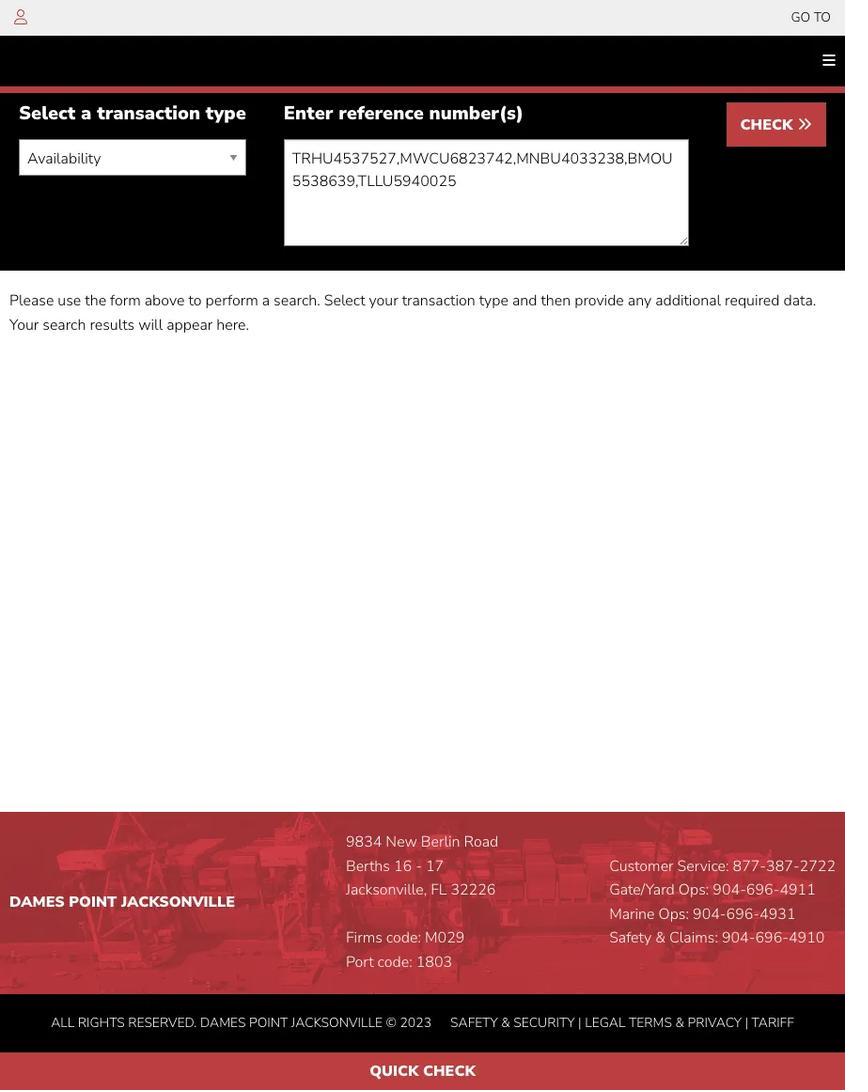 Task type: describe. For each thing, give the bounding box(es) containing it.
enter reference number(s)
[[284, 101, 524, 126]]

4931
[[760, 904, 796, 925]]

perform
[[205, 290, 258, 311]]

number(s)
[[429, 101, 524, 126]]

9834 new berlin road berths 16 - 17 jacksonville, fl 32226
[[346, 832, 498, 901]]

0 horizontal spatial point
[[69, 892, 117, 913]]

0 horizontal spatial dames
[[9, 892, 65, 913]]

required
[[725, 290, 780, 311]]

appear
[[167, 314, 213, 335]]

©
[[386, 1014, 397, 1032]]

and
[[512, 290, 537, 311]]

use
[[58, 290, 81, 311]]

safety & security | legal terms & privacy | tariff
[[450, 1014, 794, 1032]]

877-
[[733, 856, 766, 877]]

search
[[43, 314, 86, 335]]

type inside "please use the form above to perform a search. select your transaction type and then provide any additional required data. your search results will appear here."
[[479, 290, 508, 311]]

claims:
[[669, 928, 718, 949]]

then
[[541, 290, 571, 311]]

marine
[[609, 904, 655, 925]]

1803
[[416, 952, 452, 973]]

all rights reserved. dames point jacksonville © 2023
[[51, 1014, 431, 1032]]

1 vertical spatial jacksonville
[[291, 1014, 383, 1032]]

firms code:  m029 port code:  1803
[[346, 928, 465, 973]]

1 horizontal spatial dames
[[200, 1014, 246, 1032]]

rights
[[78, 1014, 125, 1032]]

2 vertical spatial 904-
[[722, 928, 755, 949]]

tariff link
[[752, 1014, 794, 1032]]

1 vertical spatial ops:
[[658, 904, 689, 925]]

legal
[[585, 1014, 625, 1032]]

-
[[416, 856, 422, 877]]

1 vertical spatial check
[[423, 1061, 475, 1082]]

customer
[[609, 856, 674, 877]]

9834
[[346, 832, 382, 853]]

fl
[[431, 880, 447, 901]]

data.
[[783, 290, 816, 311]]

your
[[9, 314, 39, 335]]

a inside "please use the form above to perform a search. select your transaction type and then provide any additional required data. your search results will appear here."
[[262, 290, 270, 311]]

please use the form above to perform a search. select your transaction type and then provide any additional required data. your search results will appear here.
[[9, 290, 816, 335]]

the
[[85, 290, 106, 311]]

2722
[[800, 856, 836, 877]]

any
[[628, 290, 652, 311]]

0 vertical spatial code:
[[386, 928, 421, 949]]

privacy
[[688, 1014, 742, 1032]]

berlin
[[421, 832, 460, 853]]

0 vertical spatial a
[[81, 101, 92, 126]]

quick check link
[[0, 1053, 845, 1090]]

road
[[464, 832, 498, 853]]

safety inside customer service: 877-387-2722 gate/yard ops: 904-696-4911 marine ops: 904-696-4931 safety & claims: 904-696-4910
[[609, 928, 651, 949]]

Enter reference number(s) text field
[[284, 139, 689, 246]]



Task type: vqa. For each thing, say whether or not it's contained in the screenshot.
the "Check" inside Check button
yes



Task type: locate. For each thing, give the bounding box(es) containing it.
quick check
[[370, 1061, 475, 1082]]

1 horizontal spatial transaction
[[402, 290, 475, 311]]

0 horizontal spatial jacksonville
[[121, 892, 235, 913]]

1 vertical spatial 696-
[[726, 904, 760, 925]]

1 horizontal spatial point
[[249, 1014, 288, 1032]]

code: right the port in the bottom of the page
[[377, 952, 412, 973]]

0 vertical spatial dames
[[9, 892, 65, 913]]

safety
[[609, 928, 651, 949], [450, 1014, 498, 1032]]

m029
[[425, 928, 465, 949]]

will
[[138, 314, 163, 335]]

jacksonville
[[121, 892, 235, 913], [291, 1014, 383, 1032]]

1 vertical spatial type
[[479, 290, 508, 311]]

& inside customer service: 877-387-2722 gate/yard ops: 904-696-4911 marine ops: 904-696-4931 safety & claims: 904-696-4910
[[655, 928, 665, 949]]

enter
[[284, 101, 333, 126]]

safety right 2023 on the bottom of the page
[[450, 1014, 498, 1032]]

type left and
[[479, 290, 508, 311]]

& right terms
[[675, 1014, 684, 1032]]

1 horizontal spatial select
[[324, 290, 365, 311]]

gate/yard
[[609, 880, 675, 901]]

transaction
[[97, 101, 200, 126], [402, 290, 475, 311]]

| left tariff link
[[745, 1014, 748, 1032]]

1 vertical spatial safety
[[450, 1014, 498, 1032]]

dames
[[9, 892, 65, 913], [200, 1014, 246, 1032]]

|
[[578, 1014, 582, 1032], [745, 1014, 748, 1032]]

terms
[[629, 1014, 672, 1032]]

32226
[[451, 880, 496, 901]]

17
[[426, 856, 444, 877]]

to
[[188, 290, 202, 311]]

1 vertical spatial point
[[249, 1014, 288, 1032]]

code:
[[386, 928, 421, 949], [377, 952, 412, 973]]

to
[[814, 8, 831, 26]]

angle double right image
[[797, 117, 812, 132]]

1 vertical spatial 904-
[[693, 904, 726, 925]]

code: up 1803
[[386, 928, 421, 949]]

1 horizontal spatial check
[[740, 115, 797, 135]]

1 horizontal spatial |
[[745, 1014, 748, 1032]]

all
[[51, 1014, 75, 1032]]

safety down marine
[[609, 928, 651, 949]]

footer
[[0, 812, 845, 1053]]

customer service: 877-387-2722 gate/yard ops: 904-696-4911 marine ops: 904-696-4931 safety & claims: 904-696-4910
[[609, 856, 836, 949]]

0 horizontal spatial safety
[[450, 1014, 498, 1032]]

0 vertical spatial type
[[206, 101, 246, 126]]

1 vertical spatial select
[[324, 290, 365, 311]]

security
[[513, 1014, 575, 1032]]

0 vertical spatial transaction
[[97, 101, 200, 126]]

904-
[[713, 880, 746, 901], [693, 904, 726, 925], [722, 928, 755, 949]]

1 horizontal spatial safety
[[609, 928, 651, 949]]

point
[[69, 892, 117, 913], [249, 1014, 288, 1032]]

904- up claims:
[[693, 904, 726, 925]]

berths
[[346, 856, 390, 877]]

0 vertical spatial safety
[[609, 928, 651, 949]]

0 vertical spatial 696-
[[746, 880, 780, 901]]

1 | from the left
[[578, 1014, 582, 1032]]

transaction inside "please use the form above to perform a search. select your transaction type and then provide any additional required data. your search results will appear here."
[[402, 290, 475, 311]]

a
[[81, 101, 92, 126], [262, 290, 270, 311]]

select a transaction type
[[19, 101, 246, 126]]

service:
[[677, 856, 729, 877]]

4910
[[789, 928, 825, 949]]

0 horizontal spatial |
[[578, 1014, 582, 1032]]

2 vertical spatial 696-
[[755, 928, 789, 949]]

ops:
[[678, 880, 709, 901], [658, 904, 689, 925]]

1 vertical spatial code:
[[377, 952, 412, 973]]

ops: down service:
[[678, 880, 709, 901]]

results
[[90, 314, 135, 335]]

quick
[[370, 1061, 419, 1082]]

1 horizontal spatial jacksonville
[[291, 1014, 383, 1032]]

0 vertical spatial check
[[740, 115, 797, 135]]

go to
[[791, 8, 831, 26]]

0 vertical spatial jacksonville
[[121, 892, 235, 913]]

2 horizontal spatial &
[[675, 1014, 684, 1032]]

1 horizontal spatial a
[[262, 290, 270, 311]]

1 horizontal spatial &
[[655, 928, 665, 949]]

2023
[[400, 1014, 431, 1032]]

0 horizontal spatial a
[[81, 101, 92, 126]]

0 vertical spatial 904-
[[713, 880, 746, 901]]

dames point jacksonville
[[9, 892, 235, 913]]

1 vertical spatial transaction
[[402, 290, 475, 311]]

0 vertical spatial select
[[19, 101, 76, 126]]

& left 'security'
[[501, 1014, 510, 1032]]

go
[[791, 8, 810, 26]]

additional
[[655, 290, 721, 311]]

904- right claims:
[[722, 928, 755, 949]]

1 horizontal spatial type
[[479, 290, 508, 311]]

port
[[346, 952, 374, 973]]

0 horizontal spatial check
[[423, 1061, 475, 1082]]

0 vertical spatial ops:
[[678, 880, 709, 901]]

jacksonville,
[[346, 880, 427, 901]]

legal terms & privacy link
[[585, 1014, 742, 1032]]

0 vertical spatial point
[[69, 892, 117, 913]]

0 horizontal spatial &
[[501, 1014, 510, 1032]]

& left claims:
[[655, 928, 665, 949]]

tariff
[[752, 1014, 794, 1032]]

select
[[19, 101, 76, 126], [324, 290, 365, 311]]

footer containing 9834 new berlin road
[[0, 812, 845, 1053]]

0 horizontal spatial select
[[19, 101, 76, 126]]

4911
[[780, 880, 816, 901]]

here.
[[216, 314, 249, 335]]

type
[[206, 101, 246, 126], [479, 290, 508, 311]]

reference
[[339, 101, 424, 126]]

reserved.
[[128, 1014, 197, 1032]]

1 vertical spatial dames
[[200, 1014, 246, 1032]]

check inside button
[[740, 115, 797, 135]]

check button
[[726, 102, 826, 147]]

form
[[110, 290, 141, 311]]

696-
[[746, 880, 780, 901], [726, 904, 760, 925], [755, 928, 789, 949]]

16
[[394, 856, 412, 877]]

search.
[[274, 290, 320, 311]]

bars image
[[822, 53, 836, 68]]

your
[[369, 290, 398, 311]]

2 | from the left
[[745, 1014, 748, 1032]]

user image
[[14, 9, 27, 24]]

&
[[655, 928, 665, 949], [501, 1014, 510, 1032], [675, 1014, 684, 1032]]

check
[[740, 115, 797, 135], [423, 1061, 475, 1082]]

new
[[386, 832, 417, 853]]

please
[[9, 290, 54, 311]]

firms
[[346, 928, 382, 949]]

904- down 877-
[[713, 880, 746, 901]]

provide
[[574, 290, 624, 311]]

0 horizontal spatial transaction
[[97, 101, 200, 126]]

387-
[[766, 856, 800, 877]]

above
[[145, 290, 185, 311]]

1 vertical spatial a
[[262, 290, 270, 311]]

ops: up claims:
[[658, 904, 689, 925]]

select inside "please use the form above to perform a search. select your transaction type and then provide any additional required data. your search results will appear here."
[[324, 290, 365, 311]]

0 horizontal spatial type
[[206, 101, 246, 126]]

type left the enter in the top left of the page
[[206, 101, 246, 126]]

safety & security link
[[450, 1014, 575, 1032]]

| left legal on the right of the page
[[578, 1014, 582, 1032]]



